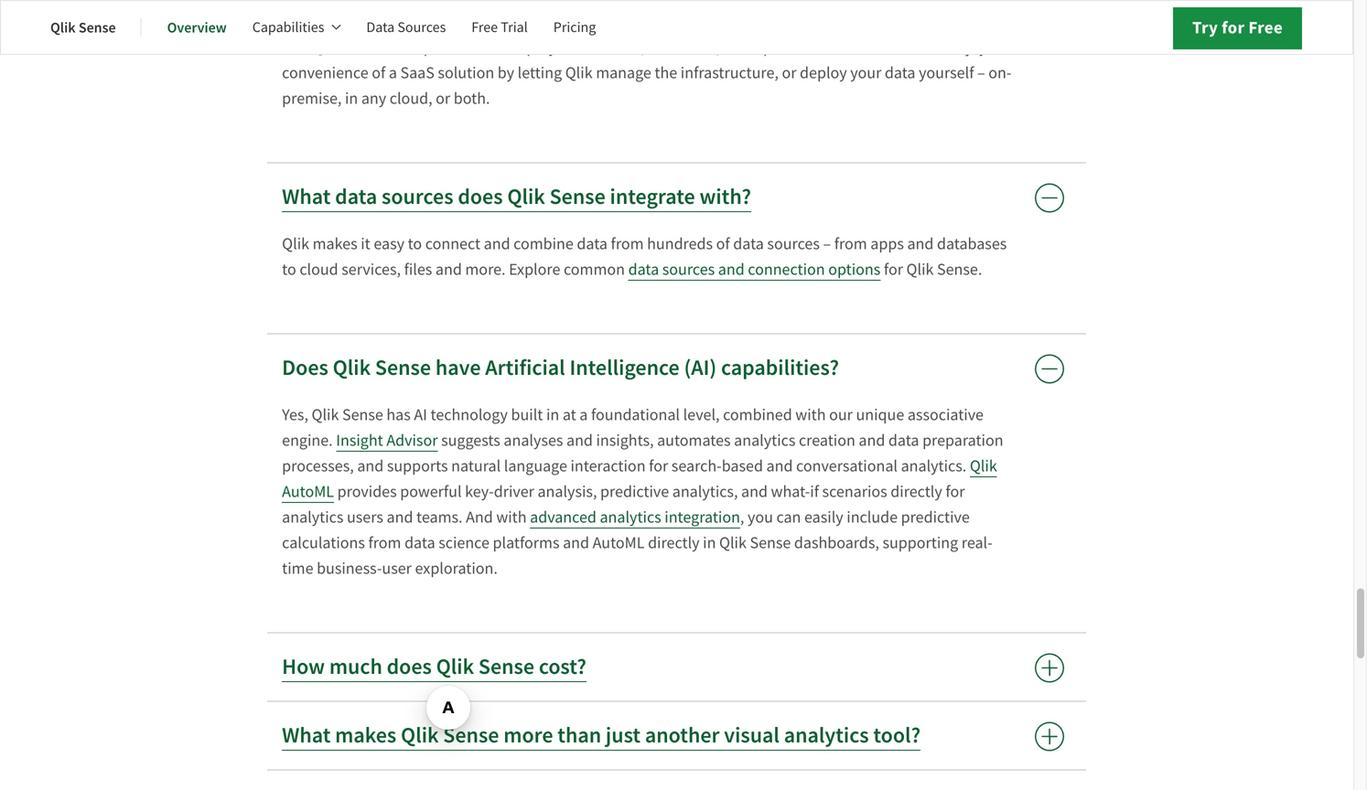 Task type: vqa. For each thing, say whether or not it's contained in the screenshot.
the leftmost from
yes



Task type: locate. For each thing, give the bounding box(es) containing it.
qlik inside , you can easily include predictive calculations from data science platforms and automl directly in qlik sense dashboards, supporting real- time business-user exploration.
[[719, 533, 747, 554]]

menu bar containing qlik sense
[[50, 5, 622, 49]]

what for what makes qlik sense more than just another visual analytics tool?
[[282, 722, 331, 751]]

free
[[1249, 16, 1283, 39], [472, 18, 498, 37]]

qlik inside "yes, qlik sense has ai technology built in at a foundational level, combined with our unique associative engine."
[[312, 405, 339, 426]]

– inside qlik makes it easy to connect and combine data from hundreds of data sources – from apps and databases to cloud services, files and more. explore common
[[823, 233, 831, 254]]

if
[[810, 481, 819, 502]]

data up it
[[335, 183, 377, 211]]

data
[[885, 62, 916, 83], [335, 183, 377, 211], [577, 233, 608, 254], [733, 233, 764, 254], [628, 259, 659, 280], [889, 430, 919, 451], [405, 533, 435, 554]]

sources down hundreds
[[662, 259, 715, 280]]

with inside "yes, qlik sense has ai technology built in at a foundational level, combined with our unique associative engine."
[[796, 405, 826, 426]]

1 horizontal spatial does
[[458, 183, 503, 211]]

1 vertical spatial or
[[436, 88, 450, 109]]

1 horizontal spatial a
[[580, 405, 588, 426]]

have
[[436, 354, 481, 383]]

processes,
[[282, 456, 354, 477]]

data inside suggests analyses and insights, automates analytics creation and data preparation processes, and supports natural language interaction for search-based and conversational analytics.
[[889, 430, 919, 451]]

to left services, at the left of the page
[[282, 259, 296, 280]]

with
[[796, 405, 826, 426], [496, 507, 527, 528]]

a right as at the top left of the page
[[596, 37, 604, 58]]

for inside suggests analyses and insights, automates analytics creation and data preparation processes, and supports natural language interaction for search-based and conversational analytics.
[[649, 456, 668, 477]]

calculations
[[282, 533, 365, 554]]

can
[[461, 37, 485, 58], [921, 37, 946, 58], [777, 507, 801, 528]]

0 horizontal spatial does
[[387, 653, 432, 682]]

makes left it
[[313, 233, 358, 254]]

predictive for analysis,
[[600, 481, 669, 502]]

analytics inside provides powerful key-driver analysis, predictive analytics, and what-if scenarios directly for analytics users and teams. and with
[[282, 507, 344, 528]]

free inside free trial link
[[472, 18, 498, 37]]

from up user
[[368, 533, 401, 554]]

a inside "yes, qlik sense has ai technology built in at a foundational level, combined with our unique associative engine."
[[580, 405, 588, 426]]

for down analytics.
[[946, 481, 965, 502]]

0 horizontal spatial a
[[389, 62, 397, 83]]

associative
[[908, 405, 984, 426]]

yes. qlik sense enterprise can be deployed as a saas, cloud and/or on-premises solution. you can enjoy the convenience of a saas solution by letting qlik manage the infrastructure, or deploy your data yourself – on- premise, in any cloud, or both.
[[282, 37, 1013, 109]]

makes inside dropdown button
[[335, 722, 397, 751]]

qlik makes it easy to connect and combine data from hundreds of data sources – from apps and databases to cloud services, files and more. explore common
[[282, 233, 1007, 280]]

sources
[[382, 183, 454, 211], [767, 233, 820, 254], [662, 259, 715, 280]]

supports
[[387, 456, 448, 477]]

just
[[606, 722, 641, 751]]

free left trial
[[472, 18, 498, 37]]

0 horizontal spatial sources
[[382, 183, 454, 211]]

2 horizontal spatial can
[[921, 37, 946, 58]]

saas,
[[607, 37, 645, 58]]

1 vertical spatial does
[[387, 653, 432, 682]]

saas
[[400, 62, 435, 83]]

0 horizontal spatial directly
[[648, 533, 700, 554]]

or down premises
[[782, 62, 797, 83]]

in
[[345, 88, 358, 109], [546, 405, 559, 426], [703, 533, 716, 554]]

with down driver at left
[[496, 507, 527, 528]]

pricing
[[554, 18, 596, 37]]

analytics left tool?
[[784, 722, 869, 751]]

data inside what data sources does qlik sense integrate with? dropdown button
[[335, 183, 377, 211]]

insight advisor
[[336, 430, 438, 451]]

on- up infrastructure,
[[740, 37, 763, 58]]

level,
[[683, 405, 720, 426]]

1 horizontal spatial predictive
[[901, 507, 970, 528]]

easy
[[374, 233, 405, 254]]

data
[[366, 18, 395, 37]]

can right you
[[921, 37, 946, 58]]

1 vertical spatial sources
[[767, 233, 820, 254]]

1 vertical spatial to
[[282, 259, 296, 280]]

cloud inside qlik makes it easy to connect and combine data from hundreds of data sources – from apps and databases to cloud services, files and more. explore common
[[300, 259, 338, 280]]

1 vertical spatial directly
[[648, 533, 700, 554]]

what inside dropdown button
[[282, 722, 331, 751]]

0 horizontal spatial automl
[[282, 481, 334, 502]]

ai
[[414, 405, 427, 426]]

1 vertical spatial in
[[546, 405, 559, 426]]

on- right yourself
[[989, 62, 1012, 83]]

insight
[[336, 430, 383, 451]]

0 vertical spatial what
[[282, 183, 331, 211]]

can down what- in the right of the page
[[777, 507, 801, 528]]

makes for what
[[335, 722, 397, 751]]

provides
[[337, 481, 397, 502]]

and left connection
[[718, 259, 745, 280]]

services,
[[342, 259, 401, 280]]

1 horizontal spatial cloud
[[649, 37, 687, 58]]

1 horizontal spatial directly
[[891, 481, 943, 502]]

1 vertical spatial what
[[282, 722, 331, 751]]

has
[[387, 405, 411, 426]]

qlik automl
[[282, 456, 997, 502]]

by
[[498, 62, 514, 83]]

for left 'search-'
[[649, 456, 668, 477]]

makes inside qlik makes it easy to connect and combine data from hundreds of data sources – from apps and databases to cloud services, files and more. explore common
[[313, 233, 358, 254]]

1 vertical spatial the
[[655, 62, 678, 83]]

1 horizontal spatial or
[[782, 62, 797, 83]]

does
[[458, 183, 503, 211], [387, 653, 432, 682]]

1 vertical spatial –
[[823, 233, 831, 254]]

premise,
[[282, 88, 342, 109]]

and right users
[[387, 507, 413, 528]]

makes down much
[[335, 722, 397, 751]]

1 horizontal spatial of
[[716, 233, 730, 254]]

directly inside , you can easily include predictive calculations from data science platforms and automl directly in qlik sense dashboards, supporting real- time business-user exploration.
[[648, 533, 700, 554]]

yes.
[[282, 37, 308, 58]]

predictive up advanced analytics integration
[[600, 481, 669, 502]]

does inside what data sources does qlik sense integrate with? dropdown button
[[458, 183, 503, 211]]

1 vertical spatial a
[[389, 62, 397, 83]]

does up connect
[[458, 183, 503, 211]]

does inside how much does qlik sense cost? dropdown button
[[387, 653, 432, 682]]

1 vertical spatial makes
[[335, 722, 397, 751]]

can left be
[[461, 37, 485, 58]]

from up common
[[611, 233, 644, 254]]

cloud,
[[390, 88, 433, 109]]

free trial link
[[472, 5, 528, 49]]

sense inside what data sources does qlik sense integrate with? dropdown button
[[550, 183, 606, 211]]

automl down advanced analytics integration link
[[593, 533, 645, 554]]

in inside "yes, qlik sense has ai technology built in at a foundational level, combined with our unique associative engine."
[[546, 405, 559, 426]]

capabilities
[[252, 18, 324, 37]]

the right "manage"
[[655, 62, 678, 83]]

1 horizontal spatial can
[[777, 507, 801, 528]]

data down 'teams.'
[[405, 533, 435, 554]]

0 vertical spatial makes
[[313, 233, 358, 254]]

time
[[282, 558, 314, 579]]

it
[[361, 233, 370, 254]]

1 horizontal spatial the
[[991, 37, 1013, 58]]

1 vertical spatial predictive
[[901, 507, 970, 528]]

advanced
[[530, 507, 597, 528]]

what inside dropdown button
[[282, 183, 331, 211]]

analytics up the calculations at bottom left
[[282, 507, 344, 528]]

preparation
[[923, 430, 1004, 451]]

from
[[611, 233, 644, 254], [834, 233, 867, 254], [368, 533, 401, 554]]

and
[[466, 507, 493, 528]]

1 horizontal spatial –
[[978, 62, 985, 83]]

0 vertical spatial the
[[991, 37, 1013, 58]]

tool?
[[874, 722, 921, 751]]

0 horizontal spatial of
[[372, 62, 386, 83]]

key-
[[465, 481, 494, 502]]

at
[[563, 405, 576, 426]]

– inside the yes. qlik sense enterprise can be deployed as a saas, cloud and/or on-premises solution. you can enjoy the convenience of a saas solution by letting qlik manage the infrastructure, or deploy your data yourself – on- premise, in any cloud, or both.
[[978, 62, 985, 83]]

2 what from the top
[[282, 722, 331, 751]]

2 horizontal spatial a
[[596, 37, 604, 58]]

and up more.
[[484, 233, 510, 254]]

with left our
[[796, 405, 826, 426]]

than
[[558, 722, 601, 751]]

1 vertical spatial automl
[[593, 533, 645, 554]]

menu bar
[[50, 5, 622, 49]]

0 vertical spatial in
[[345, 88, 358, 109]]

0 vertical spatial predictive
[[600, 481, 669, 502]]

more
[[504, 722, 553, 751]]

and down advanced at the bottom left of page
[[563, 533, 589, 554]]

sense inside , you can easily include predictive calculations from data science platforms and automl directly in qlik sense dashboards, supporting real- time business-user exploration.
[[750, 533, 791, 554]]

predictive
[[600, 481, 669, 502], [901, 507, 970, 528]]

0 vertical spatial cloud
[[649, 37, 687, 58]]

0 horizontal spatial cloud
[[300, 259, 338, 280]]

from up options
[[834, 233, 867, 254]]

predictive up supporting
[[901, 507, 970, 528]]

directly down analytics.
[[891, 481, 943, 502]]

2 vertical spatial a
[[580, 405, 588, 426]]

conversational
[[796, 456, 898, 477]]

user
[[382, 558, 412, 579]]

– down enjoy
[[978, 62, 985, 83]]

analytics down "combined"
[[734, 430, 796, 451]]

1 vertical spatial on-
[[989, 62, 1012, 83]]

automl down processes,
[[282, 481, 334, 502]]

2 horizontal spatial sources
[[767, 233, 820, 254]]

1 horizontal spatial automl
[[593, 533, 645, 554]]

business-
[[317, 558, 382, 579]]

1 vertical spatial of
[[716, 233, 730, 254]]

0 horizontal spatial free
[[472, 18, 498, 37]]

combine
[[514, 233, 574, 254]]

0 vertical spatial does
[[458, 183, 503, 211]]

0 horizontal spatial or
[[436, 88, 450, 109]]

sources inside dropdown button
[[382, 183, 454, 211]]

in left any
[[345, 88, 358, 109]]

of inside the yes. qlik sense enterprise can be deployed as a saas, cloud and/or on-premises solution. you can enjoy the convenience of a saas solution by letting qlik manage the infrastructure, or deploy your data yourself – on- premise, in any cloud, or both.
[[372, 62, 386, 83]]

2 vertical spatial in
[[703, 533, 716, 554]]

0 vertical spatial directly
[[891, 481, 943, 502]]

0 horizontal spatial with
[[496, 507, 527, 528]]

apps
[[871, 233, 904, 254]]

does right much
[[387, 653, 432, 682]]

for right try
[[1222, 16, 1245, 39]]

cloud left services, at the left of the page
[[300, 259, 338, 280]]

0 vertical spatial or
[[782, 62, 797, 83]]

connect
[[425, 233, 481, 254]]

of up any
[[372, 62, 386, 83]]

from inside , you can easily include predictive calculations from data science platforms and automl directly in qlik sense dashboards, supporting real- time business-user exploration.
[[368, 533, 401, 554]]

with inside provides powerful key-driver analysis, predictive analytics, and what-if scenarios directly for analytics users and teams. and with
[[496, 507, 527, 528]]

analytics down the qlik automl link on the bottom
[[600, 507, 661, 528]]

provides powerful key-driver analysis, predictive analytics, and what-if scenarios directly for analytics users and teams. and with
[[282, 481, 965, 528]]

0 vertical spatial with
[[796, 405, 826, 426]]

predictive inside , you can easily include predictive calculations from data science platforms and automl directly in qlik sense dashboards, supporting real- time business-user exploration.
[[901, 507, 970, 528]]

0 horizontal spatial predictive
[[600, 481, 669, 502]]

try
[[1193, 16, 1218, 39]]

you
[[893, 37, 918, 58]]

analyses
[[504, 430, 563, 451]]

in down integration
[[703, 533, 716, 554]]

to up files at left top
[[408, 233, 422, 254]]

0 horizontal spatial –
[[823, 233, 831, 254]]

directly
[[891, 481, 943, 502], [648, 533, 700, 554]]

0 vertical spatial of
[[372, 62, 386, 83]]

in left at
[[546, 405, 559, 426]]

what makes qlik sense more than just another visual analytics tool?
[[282, 722, 921, 751]]

of up the data sources and connection options link
[[716, 233, 730, 254]]

1 horizontal spatial in
[[546, 405, 559, 426]]

and down at
[[567, 430, 593, 451]]

predictive inside provides powerful key-driver analysis, predictive analytics, and what-if scenarios directly for analytics users and teams. and with
[[600, 481, 669, 502]]

0 horizontal spatial from
[[368, 533, 401, 554]]

a left saas
[[389, 62, 397, 83]]

1 what from the top
[[282, 183, 331, 211]]

exploration.
[[415, 558, 498, 579]]

analytics,
[[673, 481, 738, 502]]

and up you
[[741, 481, 768, 502]]

0 vertical spatial –
[[978, 62, 985, 83]]

advanced analytics integration
[[530, 507, 740, 528]]

solution
[[438, 62, 494, 83]]

0 vertical spatial automl
[[282, 481, 334, 502]]

automl inside "qlik automl"
[[282, 481, 334, 502]]

the right enjoy
[[991, 37, 1013, 58]]

0 horizontal spatial on-
[[740, 37, 763, 58]]

capabilities?
[[721, 354, 839, 383]]

free right try
[[1249, 16, 1283, 39]]

science
[[439, 533, 490, 554]]

data down unique
[[889, 430, 919, 451]]

data down hundreds
[[628, 259, 659, 280]]

1 vertical spatial cloud
[[300, 259, 338, 280]]

directly down integration
[[648, 533, 700, 554]]

0 horizontal spatial in
[[345, 88, 358, 109]]

data down you
[[885, 62, 916, 83]]

1 horizontal spatial sources
[[662, 259, 715, 280]]

qlik inside qlik makes it easy to connect and combine data from hundreds of data sources – from apps and databases to cloud services, files and more. explore common
[[282, 233, 309, 254]]

1 horizontal spatial with
[[796, 405, 826, 426]]

1 horizontal spatial free
[[1249, 16, 1283, 39]]

and up what- in the right of the page
[[767, 456, 793, 477]]

–
[[978, 62, 985, 83], [823, 233, 831, 254]]

of
[[372, 62, 386, 83], [716, 233, 730, 254]]

qlik inside dropdown button
[[507, 183, 545, 211]]

pricing link
[[554, 5, 596, 49]]

how much does qlik sense cost? button
[[267, 634, 1086, 702]]

0 horizontal spatial can
[[461, 37, 485, 58]]

or left both.
[[436, 88, 450, 109]]

sources up easy
[[382, 183, 454, 211]]

does qlik sense have artificial intelligence (ai) capabilities?
[[282, 354, 839, 383]]

a right at
[[580, 405, 588, 426]]

2 horizontal spatial in
[[703, 533, 716, 554]]

you
[[748, 507, 773, 528]]

makes for qlik
[[313, 233, 358, 254]]

cloud right saas,
[[649, 37, 687, 58]]

solution.
[[829, 37, 890, 58]]

0 vertical spatial sources
[[382, 183, 454, 211]]

0 vertical spatial to
[[408, 233, 422, 254]]

1 vertical spatial with
[[496, 507, 527, 528]]

sources up connection
[[767, 233, 820, 254]]

creation
[[799, 430, 856, 451]]

– up data sources and connection options for qlik sense.
[[823, 233, 831, 254]]



Task type: describe. For each thing, give the bounding box(es) containing it.
can inside , you can easily include predictive calculations from data science platforms and automl directly in qlik sense dashboards, supporting real- time business-user exploration.
[[777, 507, 801, 528]]

insights,
[[596, 430, 654, 451]]

another
[[645, 722, 720, 751]]

yes,
[[282, 405, 308, 426]]

driver
[[494, 481, 534, 502]]

combined
[[723, 405, 792, 426]]

free trial
[[472, 18, 528, 37]]

data sources link
[[366, 5, 446, 49]]

sense inside does qlik sense have artificial intelligence (ai) capabilities? dropdown button
[[375, 354, 431, 383]]

deploy
[[800, 62, 847, 83]]

directly inside provides powerful key-driver analysis, predictive analytics, and what-if scenarios directly for analytics users and teams. and with
[[891, 481, 943, 502]]

what data sources does qlik sense integrate with? button
[[267, 163, 1086, 231]]

engine.
[[282, 430, 333, 451]]

(ai)
[[684, 354, 717, 383]]

explore
[[509, 259, 561, 280]]

what for what data sources does qlik sense integrate with?
[[282, 183, 331, 211]]

sources inside qlik makes it easy to connect and combine data from hundreds of data sources – from apps and databases to cloud services, files and more. explore common
[[767, 233, 820, 254]]

your
[[851, 62, 882, 83]]

foundational
[[591, 405, 680, 426]]

premises
[[763, 37, 826, 58]]

scenarios
[[822, 481, 888, 502]]

0 vertical spatial a
[[596, 37, 604, 58]]

both.
[[454, 88, 490, 109]]

suggests
[[441, 430, 501, 451]]

and/or
[[691, 37, 737, 58]]

sense inside "yes, qlik sense has ai technology built in at a foundational level, combined with our unique associative engine."
[[342, 405, 383, 426]]

analytics.
[[901, 456, 967, 477]]

of inside qlik makes it easy to connect and combine data from hundreds of data sources – from apps and databases to cloud services, files and more. explore common
[[716, 233, 730, 254]]

0 horizontal spatial the
[[655, 62, 678, 83]]

enjoy
[[949, 37, 987, 58]]

overview link
[[167, 5, 227, 49]]

free inside try for free link
[[1249, 16, 1283, 39]]

and down connect
[[436, 259, 462, 280]]

data sources
[[366, 18, 446, 37]]

real-
[[962, 533, 993, 554]]

qlik sense link
[[50, 5, 116, 49]]

databases
[[937, 233, 1007, 254]]

our
[[829, 405, 853, 426]]

for inside provides powerful key-driver analysis, predictive analytics, and what-if scenarios directly for analytics users and teams. and with
[[946, 481, 965, 502]]

does qlik sense have artificial intelligence (ai) capabilities? button
[[267, 335, 1086, 402]]

based
[[722, 456, 763, 477]]

sense inside qlik sense link
[[79, 18, 116, 37]]

how much does qlik sense cost?
[[282, 653, 587, 682]]

and down unique
[[859, 430, 885, 451]]

users
[[347, 507, 383, 528]]

analytics inside dropdown button
[[784, 722, 869, 751]]

0 horizontal spatial to
[[282, 259, 296, 280]]

automates
[[657, 430, 731, 451]]

and inside , you can easily include predictive calculations from data science platforms and automl directly in qlik sense dashboards, supporting real- time business-user exploration.
[[563, 533, 589, 554]]

built
[[511, 405, 543, 426]]

artificial
[[485, 354, 565, 383]]

with?
[[700, 183, 752, 211]]

as
[[577, 37, 592, 58]]

2 vertical spatial sources
[[662, 259, 715, 280]]

dashboards,
[[794, 533, 879, 554]]

cost?
[[539, 653, 587, 682]]

connection
[[748, 259, 825, 280]]

for down the apps
[[884, 259, 903, 280]]

files
[[404, 259, 432, 280]]

data up common
[[577, 233, 608, 254]]

data inside , you can easily include predictive calculations from data science platforms and automl directly in qlik sense dashboards, supporting real- time business-user exploration.
[[405, 533, 435, 554]]

sources
[[398, 18, 446, 37]]

sense.
[[937, 259, 982, 280]]

analysis,
[[538, 481, 597, 502]]

in inside , you can easily include predictive calculations from data science platforms and automl directly in qlik sense dashboards, supporting real- time business-user exploration.
[[703, 533, 716, 554]]

automl inside , you can easily include predictive calculations from data science platforms and automl directly in qlik sense dashboards, supporting real- time business-user exploration.
[[593, 533, 645, 554]]

be
[[489, 37, 506, 58]]

try for free link
[[1173, 7, 1302, 49]]

what makes qlik sense more than just another visual analytics tool? button
[[267, 702, 1086, 770]]

overview
[[167, 18, 227, 37]]

hundreds
[[647, 233, 713, 254]]

qlik inside "qlik automl"
[[970, 456, 997, 477]]

try for free
[[1193, 16, 1283, 39]]

analytics inside suggests analyses and insights, automates analytics creation and data preparation processes, and supports natural language interaction for search-based and conversational analytics.
[[734, 430, 796, 451]]

capabilities link
[[252, 5, 341, 49]]

and right the apps
[[907, 233, 934, 254]]

qlik sense
[[50, 18, 116, 37]]

1 horizontal spatial from
[[611, 233, 644, 254]]

enterprise
[[387, 37, 457, 58]]

more.
[[465, 259, 506, 280]]

suggests analyses and insights, automates analytics creation and data preparation processes, and supports natural language interaction for search-based and conversational analytics.
[[282, 430, 1004, 477]]

natural
[[451, 456, 501, 477]]

interaction
[[571, 456, 646, 477]]

sense inside how much does qlik sense cost? dropdown button
[[479, 653, 535, 682]]

letting
[[518, 62, 562, 83]]

sense inside what makes qlik sense more than just another visual analytics tool? dropdown button
[[443, 722, 499, 751]]

data up the data sources and connection options link
[[733, 233, 764, 254]]

infrastructure,
[[681, 62, 779, 83]]

what-
[[771, 481, 810, 502]]

intelligence
[[570, 354, 680, 383]]

data sources and connection options link
[[628, 259, 881, 281]]

1 horizontal spatial to
[[408, 233, 422, 254]]

technology
[[431, 405, 508, 426]]

1 horizontal spatial on-
[[989, 62, 1012, 83]]

options
[[829, 259, 881, 280]]

predictive for include
[[901, 507, 970, 528]]

platforms
[[493, 533, 560, 554]]

data inside the yes. qlik sense enterprise can be deployed as a saas, cloud and/or on-premises solution. you can enjoy the convenience of a saas solution by letting qlik manage the infrastructure, or deploy your data yourself – on- premise, in any cloud, or both.
[[885, 62, 916, 83]]

language
[[504, 456, 567, 477]]

any
[[361, 88, 386, 109]]

cloud inside the yes. qlik sense enterprise can be deployed as a saas, cloud and/or on-premises solution. you can enjoy the convenience of a saas solution by letting qlik manage the infrastructure, or deploy your data yourself – on- premise, in any cloud, or both.
[[649, 37, 687, 58]]

2 horizontal spatial from
[[834, 233, 867, 254]]

and up provides
[[357, 456, 384, 477]]

what data sources does qlik sense integrate with?
[[282, 183, 752, 211]]

in inside the yes. qlik sense enterprise can be deployed as a saas, cloud and/or on-premises solution. you can enjoy the convenience of a saas solution by letting qlik manage the infrastructure, or deploy your data yourself – on- premise, in any cloud, or both.
[[345, 88, 358, 109]]

0 vertical spatial on-
[[740, 37, 763, 58]]

sense inside the yes. qlik sense enterprise can be deployed as a saas, cloud and/or on-premises solution. you can enjoy the convenience of a saas solution by letting qlik manage the infrastructure, or deploy your data yourself – on- premise, in any cloud, or both.
[[342, 37, 383, 58]]

deployed
[[509, 37, 574, 58]]

integrate
[[610, 183, 695, 211]]

easily
[[805, 507, 844, 528]]

,
[[740, 507, 745, 528]]



